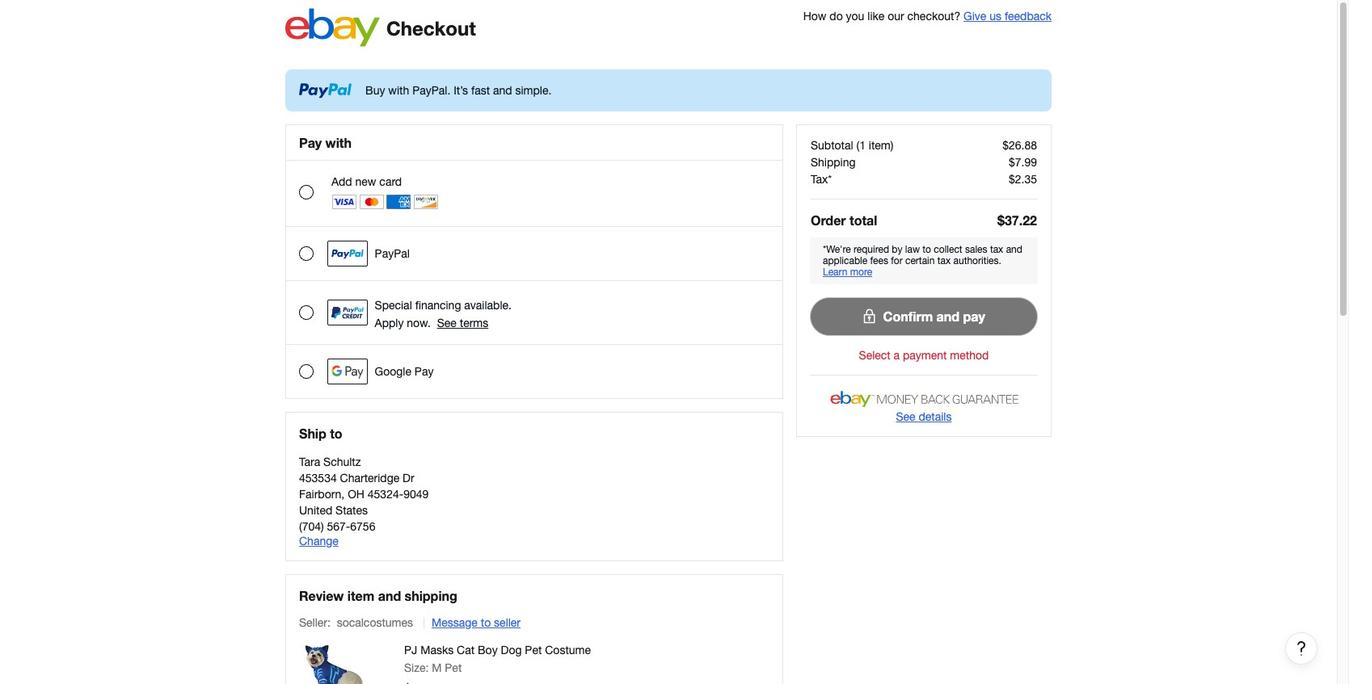 Task type: describe. For each thing, give the bounding box(es) containing it.
method
[[950, 349, 989, 362]]

pj
[[404, 644, 417, 657]]

see details
[[896, 411, 952, 424]]

| message to seller
[[423, 616, 521, 629]]

more
[[850, 266, 872, 278]]

like
[[868, 10, 884, 23]]

fees
[[870, 255, 888, 266]]

oh
[[348, 488, 364, 501]]

pay
[[963, 309, 985, 324]]

|
[[423, 616, 425, 629]]

united
[[299, 504, 332, 517]]

feedback
[[1005, 10, 1052, 23]]

visa image
[[331, 194, 357, 210]]

it's
[[454, 84, 468, 97]]

size:
[[404, 662, 429, 675]]

paypal.
[[412, 84, 450, 97]]

total
[[849, 212, 877, 228]]

with for pay
[[325, 135, 352, 150]]

cat
[[457, 644, 475, 657]]

*we're
[[823, 244, 851, 255]]

boy
[[478, 644, 498, 657]]

1 vertical spatial to
[[330, 426, 342, 441]]

costume
[[545, 644, 591, 657]]

and right fast
[[493, 84, 512, 97]]

item
[[347, 588, 374, 603]]

sales
[[965, 244, 987, 255]]

subtotal (1 item)
[[811, 139, 894, 152]]

main content containing pay with
[[285, 10, 1317, 685]]

give us feedback link
[[964, 10, 1052, 23]]

0 horizontal spatial pay
[[299, 135, 322, 150]]

details
[[919, 411, 952, 424]]

required
[[854, 244, 889, 255]]

0 horizontal spatial pet
[[445, 662, 462, 675]]

charteridge
[[340, 472, 399, 485]]

checkout
[[386, 17, 476, 40]]

select google pay image
[[326, 358, 368, 386]]

confirm and pay
[[883, 309, 985, 324]]

do
[[830, 10, 843, 23]]

how
[[803, 10, 826, 23]]

pj masks cat boy dog pet costume image
[[303, 642, 381, 685]]

mastercard image
[[359, 194, 384, 210]]

*we're required by law to collect sales tax and applicable fees for certain tax authorities. learn more
[[823, 244, 1022, 278]]

masks
[[420, 644, 454, 657]]

$2.35
[[1009, 173, 1037, 186]]

available.
[[464, 299, 512, 312]]

m
[[432, 662, 442, 675]]

fast
[[471, 84, 490, 97]]

1 horizontal spatial pet
[[525, 644, 542, 657]]

confirm and pay button
[[810, 297, 1038, 336]]

google
[[375, 365, 411, 378]]

and inside *we're required by law to collect sales tax and applicable fees for certain tax authorities. learn more
[[1006, 244, 1022, 255]]

give
[[964, 10, 986, 23]]

(704)
[[299, 520, 324, 533]]

now.
[[407, 317, 431, 330]]

with for buy
[[388, 84, 409, 97]]

google pay
[[375, 365, 434, 378]]

1 horizontal spatial to
[[481, 616, 491, 629]]

special
[[375, 299, 412, 312]]

dog
[[501, 644, 522, 657]]

pj masks cat boy dog pet costume size: m pet
[[404, 644, 591, 675]]

567-
[[327, 520, 350, 533]]

collect
[[934, 244, 962, 255]]

simple.
[[515, 84, 552, 97]]

see terms link
[[437, 317, 488, 330]]

pay with
[[299, 135, 352, 150]]

authorities.
[[953, 255, 1001, 266]]

help, opens dialogs image
[[1293, 641, 1309, 657]]

order total
[[811, 212, 877, 228]]

us
[[990, 10, 1001, 23]]

states
[[336, 504, 368, 517]]

terms
[[460, 317, 488, 330]]

new
[[355, 175, 376, 188]]

and inside button
[[936, 309, 959, 324]]

seller:
[[299, 616, 330, 629]]

applicable
[[823, 255, 867, 266]]



Task type: locate. For each thing, give the bounding box(es) containing it.
1 horizontal spatial tax
[[990, 244, 1003, 255]]

seller
[[494, 616, 521, 629]]

main content
[[285, 10, 1317, 685]]

$7.99
[[1009, 156, 1037, 169]]

buy
[[365, 84, 385, 97]]

45324-
[[368, 488, 403, 501]]

tax*
[[811, 173, 832, 186]]

see down financing
[[437, 317, 457, 330]]

change
[[299, 535, 338, 548]]

card
[[379, 175, 402, 188]]

paypal credit image
[[326, 299, 368, 327]]

message
[[432, 616, 478, 629]]

tax
[[990, 244, 1003, 255], [937, 255, 951, 266]]

1 vertical spatial with
[[325, 135, 352, 150]]

to right law
[[922, 244, 931, 255]]

see left details
[[896, 411, 915, 424]]

2 vertical spatial to
[[481, 616, 491, 629]]

item)
[[869, 139, 894, 152]]

1 horizontal spatial pay
[[415, 365, 434, 378]]

certain
[[905, 255, 935, 266]]

to left seller
[[481, 616, 491, 629]]

change button
[[299, 535, 338, 548]]

confirm
[[883, 309, 933, 324]]

and
[[493, 84, 512, 97], [1006, 244, 1022, 255], [936, 309, 959, 324], [378, 588, 401, 603]]

pet
[[525, 644, 542, 657], [445, 662, 462, 675]]

review
[[299, 588, 344, 603]]

financing
[[415, 299, 461, 312]]

1 vertical spatial see
[[896, 411, 915, 424]]

and down the $37.22
[[1006, 244, 1022, 255]]

paypal
[[375, 247, 410, 260]]

pet right dog
[[525, 644, 542, 657]]

to
[[922, 244, 931, 255], [330, 426, 342, 441], [481, 616, 491, 629]]

our
[[888, 10, 904, 23]]

select
[[859, 349, 890, 362]]

$37.22
[[997, 212, 1037, 228]]

special financing available. apply now. see terms
[[375, 299, 512, 330]]

for
[[891, 255, 903, 266]]

tax right sales
[[990, 244, 1003, 255]]

see inside special financing available. apply now. see terms
[[437, 317, 457, 330]]

0 vertical spatial see
[[437, 317, 457, 330]]

see details link
[[896, 411, 952, 424]]

tara schultz 453534 charteridge dr fairborn, oh 45324-9049 united states (704) 567-6756 change
[[299, 456, 429, 548]]

buy with paypal. it's fast and simple.
[[365, 84, 552, 97]]

with right buy
[[388, 84, 409, 97]]

seller: socalcostumes
[[299, 616, 413, 629]]

by
[[892, 244, 902, 255]]

$26.88
[[1002, 139, 1037, 152]]

see
[[437, 317, 457, 330], [896, 411, 915, 424]]

checkout?
[[907, 10, 960, 23]]

(1
[[856, 139, 866, 152]]

shipping
[[405, 588, 457, 603]]

0 vertical spatial to
[[922, 244, 931, 255]]

ebay money back guarantee image
[[825, 388, 1022, 411]]

0 horizontal spatial to
[[330, 426, 342, 441]]

with up 'add'
[[325, 135, 352, 150]]

subtotal
[[811, 139, 853, 152]]

9049
[[403, 488, 429, 501]]

socalcostumes
[[337, 616, 413, 629]]

how do you like our checkout? give us feedback
[[803, 10, 1052, 23]]

law
[[905, 244, 920, 255]]

pet right m
[[445, 662, 462, 675]]

fairborn,
[[299, 488, 345, 501]]

review item and shipping
[[299, 588, 457, 603]]

1 vertical spatial pet
[[445, 662, 462, 675]]

message to seller button
[[432, 616, 521, 629]]

learn
[[823, 266, 847, 278]]

american express image
[[386, 194, 412, 210]]

1 horizontal spatial with
[[388, 84, 409, 97]]

6756
[[350, 520, 375, 533]]

0 vertical spatial pay
[[299, 135, 322, 150]]

453534
[[299, 472, 337, 485]]

1 vertical spatial pay
[[415, 365, 434, 378]]

schultz
[[323, 456, 361, 468]]

0 horizontal spatial tax
[[937, 255, 951, 266]]

0 horizontal spatial with
[[325, 135, 352, 150]]

learn more link
[[823, 266, 872, 278]]

add
[[331, 175, 352, 188]]

0 vertical spatial with
[[388, 84, 409, 97]]

discover image
[[413, 194, 439, 210]]

dr
[[403, 472, 414, 485]]

you
[[846, 10, 864, 23]]

1 horizontal spatial see
[[896, 411, 915, 424]]

to right 'ship'
[[330, 426, 342, 441]]

and left pay
[[936, 309, 959, 324]]

2 horizontal spatial to
[[922, 244, 931, 255]]

0 vertical spatial pet
[[525, 644, 542, 657]]

a
[[894, 349, 900, 362]]

ship to
[[299, 426, 342, 441]]

with
[[388, 84, 409, 97], [325, 135, 352, 150]]

to inside *we're required by law to collect sales tax and applicable fees for certain tax authorities. learn more
[[922, 244, 931, 255]]

shipping
[[811, 156, 856, 169]]

apply
[[375, 317, 404, 330]]

tax right the certain
[[937, 255, 951, 266]]

0 horizontal spatial see
[[437, 317, 457, 330]]

paypal image
[[326, 240, 368, 268]]

and right item
[[378, 588, 401, 603]]

ship
[[299, 426, 326, 441]]



Task type: vqa. For each thing, say whether or not it's contained in the screenshot.
Add new card
yes



